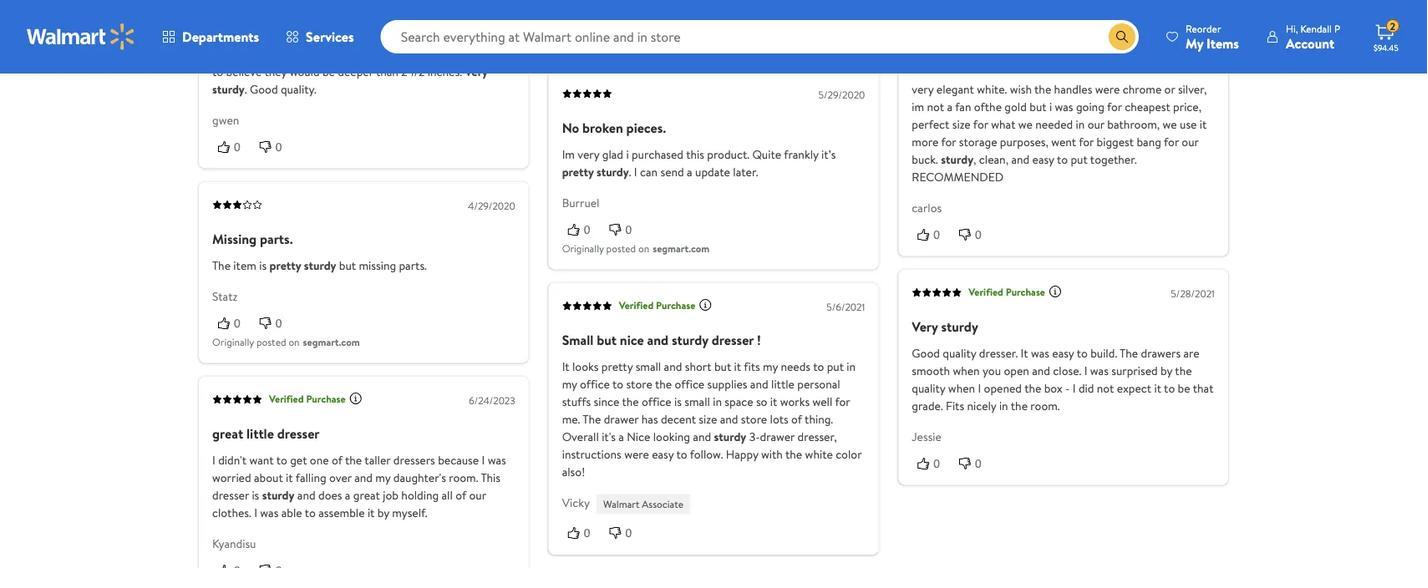 Task type: locate. For each thing, give the bounding box(es) containing it.
0 vertical spatial easy
[[1032, 151, 1054, 168]]

does
[[318, 487, 342, 503]]

items
[[1207, 34, 1239, 52]]

of right the lots
[[791, 411, 802, 427]]

very sturdy
[[212, 64, 488, 98], [912, 317, 978, 336]]

little up want
[[246, 424, 274, 442]]

of right one
[[332, 452, 342, 468]]

drawer inside it looks pretty small and short but it fits my needs to put in my office to store the office supplies and little personal stuffs since the office is small in space so it works well for me. the drawer has decent size and store lots of thing. overall it's a nice looking and
[[604, 411, 639, 427]]

glad
[[602, 146, 623, 163]]

with
[[761, 446, 783, 463]]

1 vertical spatial originally
[[212, 335, 254, 349]]

that
[[1193, 380, 1214, 397]]

0 vertical spatial by
[[1161, 363, 1172, 379]]

very inside im very glad i purchased this product. quite frankly it's pretty sturdy . i can send a update later.
[[578, 146, 599, 163]]

0 horizontal spatial put
[[827, 359, 844, 375]]

1 vertical spatial good
[[912, 345, 940, 361]]

of inside and does a great job holding all of our clothes. i was able to assemble it by myself.
[[456, 487, 466, 503]]

it's
[[821, 146, 836, 163]]

the inside very elegant white. wish the handles were chrome or silver, im not a fan ofthe gold but i was going for cheapest price, perfect size for what we needed in our bathroom, we use it more for storage purposes, went for biggest bang for our buck.
[[1034, 81, 1051, 98]]

purposes,
[[1000, 134, 1049, 150]]

i inside im very glad i purchased this product. quite frankly it's pretty sturdy . i can send a update later.
[[634, 164, 637, 180]]

bathroom,
[[1107, 116, 1160, 133]]

0 horizontal spatial our
[[469, 487, 486, 503]]

it right so
[[770, 394, 777, 410]]

fits
[[946, 398, 964, 414]]

drawers inside the way smaller than i thought. the face of the drawers led me to believe they would be deeper than 2 1/2 inches.
[[430, 46, 470, 62]]

kendall
[[1300, 21, 1332, 36]]

easy up close.
[[1052, 345, 1074, 361]]

0 vertical spatial quality
[[943, 345, 976, 361]]

quality up grade.
[[912, 380, 945, 397]]

size inside very elegant white. wish the handles were chrome or silver, im not a fan ofthe gold but i was going for cheapest price, perfect size for what we needed in our bathroom, we use it more for storage purposes, went for biggest bang for our buck.
[[952, 116, 971, 133]]

0 vertical spatial on
[[638, 241, 649, 255]]

we
[[1018, 116, 1033, 133], [1163, 116, 1177, 133]]

for right well
[[835, 394, 850, 410]]

originally for no
[[562, 241, 604, 255]]

1 horizontal spatial segmart.com
[[653, 241, 710, 255]]

pretty
[[562, 164, 594, 180], [269, 257, 301, 274], [601, 359, 633, 375]]

drawers up inches.
[[430, 46, 470, 62]]

0 vertical spatial be
[[322, 64, 335, 80]]

1 horizontal spatial on
[[638, 241, 649, 255]]

good down they
[[250, 81, 278, 98]]

office up has
[[642, 394, 671, 410]]

of right face
[[397, 46, 408, 62]]

drawers
[[430, 46, 470, 62], [1141, 345, 1181, 361]]

put
[[1071, 151, 1088, 168], [827, 359, 844, 375]]

segmart.com down the item is pretty sturdy but missing parts.
[[303, 335, 360, 349]]

drawers left are
[[1141, 345, 1181, 361]]

verified for great little dresser
[[269, 392, 304, 406]]

the right with
[[785, 446, 802, 463]]

our down this
[[469, 487, 486, 503]]

was up box
[[1031, 345, 1049, 361]]

0 horizontal spatial it
[[562, 359, 570, 375]]

for inside it looks pretty small and short but it fits my needs to put in my office to store the office supplies and little personal stuffs since the office is small in space so it works well for me. the drawer has decent size and store lots of thing. overall it's a nice looking and
[[835, 394, 850, 410]]

to down went on the right of the page
[[1057, 151, 1068, 168]]

it inside good quality dresser. it was easy to build. the drawers are smooth when you open and close. i was surprised by the quality when i opened the box - i did not expect it to be that grade. fits nicely in the room.
[[1021, 345, 1028, 361]]

1 vertical spatial .
[[629, 164, 631, 180]]

expect
[[1117, 380, 1151, 397]]

p
[[1334, 21, 1340, 36]]

i left can
[[634, 164, 637, 180]]

originally down burruel
[[562, 241, 604, 255]]

0 vertical spatial pretty
[[562, 164, 594, 180]]

1 vertical spatial great
[[353, 487, 380, 503]]

for right bang at the top of page
[[1164, 134, 1179, 150]]

1 horizontal spatial good
[[912, 345, 940, 361]]

1 vertical spatial our
[[1182, 134, 1199, 150]]

daughter's
[[393, 470, 446, 486]]

sturdy up short
[[672, 331, 708, 349]]

a inside and does a great job holding all of our clothes. i was able to assemble it by myself.
[[345, 487, 350, 503]]

drawers inside good quality dresser. it was easy to build. the drawers are smooth when you open and close. i was surprised by the quality when i opened the box - i did not expect it to be that grade. fits nicely in the room.
[[1141, 345, 1181, 361]]

1 horizontal spatial room.
[[1031, 398, 1060, 414]]

on for parts.
[[289, 335, 300, 349]]

0 horizontal spatial very
[[465, 64, 488, 80]]

put inside it looks pretty small and short but it fits my needs to put in my office to store the office supplies and little personal stuffs since the office is small in space so it works well for me. the drawer has decent size and store lots of thing. overall it's a nice looking and
[[827, 359, 844, 375]]

verified for very sturdy
[[969, 285, 1003, 299]]

1 horizontal spatial office
[[642, 394, 671, 410]]

originally posted on segmart.com down burruel
[[562, 241, 710, 255]]

0 vertical spatial were
[[1095, 81, 1120, 98]]

1 horizontal spatial originally
[[562, 241, 604, 255]]

0 vertical spatial posted
[[606, 241, 636, 255]]

to inside the way smaller than i thought. the face of the drawers led me to believe they would be deeper than 2 1/2 inches.
[[212, 64, 223, 80]]

1 horizontal spatial be
[[1178, 380, 1190, 397]]

sturdy inside very sturdy
[[212, 81, 245, 98]]

1 horizontal spatial .
[[629, 164, 631, 180]]

when left you
[[953, 363, 980, 379]]

0 horizontal spatial originally posted on segmart.com
[[212, 335, 360, 349]]

very
[[465, 64, 488, 80], [912, 317, 938, 336]]

1 vertical spatial little
[[246, 424, 274, 442]]

but inside very elegant white. wish the handles were chrome or silver, im not a fan ofthe gold but i was going for cheapest price, perfect size for what we needed in our bathroom, we use it more for storage purposes, went for biggest bang for our buck.
[[1030, 99, 1047, 115]]

0 horizontal spatial very
[[578, 146, 599, 163]]

the up over
[[345, 452, 362, 468]]

purchase
[[306, 16, 346, 30], [1006, 21, 1045, 35], [1006, 285, 1045, 299], [656, 298, 695, 313], [306, 392, 346, 406]]

very inside very sturdy
[[465, 64, 488, 80]]

0 vertical spatial not
[[927, 99, 944, 115]]

walmart
[[603, 497, 640, 511]]

0 horizontal spatial the
[[212, 257, 231, 274]]

opened
[[984, 380, 1022, 397]]

1 vertical spatial on
[[289, 335, 300, 349]]

0 horizontal spatial drawer
[[604, 411, 639, 427]]

a inside very elegant white. wish the handles were chrome or silver, im not a fan ofthe gold but i was going for cheapest price, perfect size for what we needed in our bathroom, we use it more for storage purposes, went for biggest bang for our buck.
[[947, 99, 953, 115]]

overall
[[562, 429, 599, 445]]

1 vertical spatial when
[[948, 380, 975, 397]]

1 vertical spatial be
[[1178, 380, 1190, 397]]

1 vertical spatial easy
[[1052, 345, 1074, 361]]

1 horizontal spatial 2
[[1390, 19, 1395, 33]]

. left can
[[629, 164, 631, 180]]

a inside it looks pretty small and short but it fits my needs to put in my office to store the office supplies and little personal stuffs since the office is small in space so it works well for me. the drawer has decent size and store lots of thing. overall it's a nice looking and
[[619, 429, 624, 445]]

the left item
[[212, 257, 231, 274]]

little inside it looks pretty small and short but it fits my needs to put in my office to store the office supplies and little personal stuffs since the office is small in space so it works well for me. the drawer has decent size and store lots of thing. overall it's a nice looking and
[[771, 376, 795, 392]]

and down the falling
[[297, 487, 316, 503]]

our down use
[[1182, 134, 1199, 150]]

1 vertical spatial very sturdy
[[912, 317, 978, 336]]

open
[[1004, 363, 1029, 379]]

no broken pieces.
[[562, 118, 666, 137]]

0 horizontal spatial office
[[580, 376, 610, 392]]

not inside good quality dresser. it was easy to build. the drawers are smooth when you open and close. i was surprised by the quality when i opened the box - i did not expect it to be that grade. fits nicely in the room.
[[1097, 380, 1114, 397]]

were up 'going'
[[1095, 81, 1120, 98]]

chrome
[[1123, 81, 1162, 98]]

i for way smaller than i thought. the face of the drawers led me to believe they would be deeper than 2 1/2 inches.
[[302, 46, 305, 62]]

1 horizontal spatial not
[[1097, 380, 1114, 397]]

5/6/2021
[[827, 300, 865, 314]]

0 horizontal spatial 2
[[401, 64, 408, 80]]

purchase up dresser.
[[1006, 285, 1045, 299]]

size down fan
[[952, 116, 971, 133]]

dresser inside i didn't want to get one of the taller dressers because i was worried about it falling over and my daughter's room. this dresser is
[[212, 487, 249, 503]]

when up fits
[[948, 380, 975, 397]]

1 vertical spatial size
[[699, 411, 717, 427]]

2
[[1390, 19, 1395, 33], [401, 64, 408, 80]]

pretty down im
[[562, 164, 594, 180]]

0 horizontal spatial dresser
[[212, 487, 249, 503]]

1 vertical spatial room.
[[449, 470, 478, 486]]

taller
[[365, 452, 391, 468]]

1 horizontal spatial drawer
[[760, 429, 795, 445]]

2 horizontal spatial i
[[1049, 99, 1052, 115]]

0 vertical spatial drawer
[[604, 411, 639, 427]]

purchase up one
[[306, 392, 346, 406]]

in inside good quality dresser. it was easy to build. the drawers are smooth when you open and close. i was surprised by the quality when i opened the box - i did not expect it to be that grade. fits nicely in the room.
[[999, 398, 1008, 414]]

job
[[383, 487, 399, 503]]

account
[[1286, 34, 1335, 52]]

thought.
[[308, 46, 351, 62]]

0 vertical spatial good
[[250, 81, 278, 98]]

search icon image
[[1116, 30, 1129, 43]]

1 vertical spatial very
[[912, 317, 938, 336]]

1 vertical spatial small
[[685, 394, 710, 410]]

1 horizontal spatial size
[[952, 116, 971, 133]]

has
[[641, 411, 658, 427]]

send
[[660, 164, 684, 180]]

$94.45
[[1374, 42, 1399, 53]]

the right the since
[[622, 394, 639, 410]]

in inside very elegant white. wish the handles were chrome or silver, im not a fan ofthe gold but i was going for cheapest price, perfect size for what we needed in our bathroom, we use it more for storage purposes, went for biggest bang for our buck.
[[1076, 116, 1085, 133]]

0 vertical spatial originally
[[562, 241, 604, 255]]

2 horizontal spatial pretty
[[601, 359, 633, 375]]

small up decent
[[685, 394, 710, 410]]

2 vertical spatial my
[[375, 470, 391, 486]]

i up this
[[482, 452, 485, 468]]

1 horizontal spatial by
[[1161, 363, 1172, 379]]

0 horizontal spatial we
[[1018, 116, 1033, 133]]

more
[[912, 134, 939, 150]]

0 vertical spatial very sturdy
[[212, 64, 488, 98]]

our down 'going'
[[1088, 116, 1105, 133]]

0 horizontal spatial originally
[[212, 335, 254, 349]]

of right all
[[456, 487, 466, 503]]

2 up $94.45
[[1390, 19, 1395, 33]]

0 vertical spatial very
[[912, 81, 934, 98]]

was down handles
[[1055, 99, 1073, 115]]

they
[[264, 64, 287, 80]]

walmart image
[[27, 23, 135, 50]]

was up this
[[488, 452, 506, 468]]

very sturdy down thought.
[[212, 64, 488, 98]]

face
[[373, 46, 394, 62]]

be down thought.
[[322, 64, 335, 80]]

1 vertical spatial i
[[1049, 99, 1052, 115]]

and down taller
[[354, 470, 373, 486]]

verified purchase
[[269, 16, 346, 30], [969, 21, 1045, 35], [969, 285, 1045, 299], [619, 298, 695, 313], [269, 392, 346, 406]]

room.
[[1031, 398, 1060, 414], [449, 470, 478, 486]]

quality
[[943, 345, 976, 361], [912, 380, 945, 397]]

not
[[927, 99, 944, 115], [1097, 380, 1114, 397]]

the right me.
[[583, 411, 601, 427]]

3-
[[749, 429, 760, 445]]

2 we from the left
[[1163, 116, 1177, 133]]

purchase up wish
[[1006, 21, 1045, 35]]

1 horizontal spatial put
[[1071, 151, 1088, 168]]

be inside the way smaller than i thought. the face of the drawers led me to believe they would be deeper than 2 1/2 inches.
[[322, 64, 335, 80]]

but right gold
[[1030, 99, 1047, 115]]

0 horizontal spatial i
[[302, 46, 305, 62]]

1 horizontal spatial our
[[1088, 116, 1105, 133]]

1 horizontal spatial we
[[1163, 116, 1177, 133]]

than
[[277, 46, 300, 62], [376, 64, 398, 80]]

great little dresser
[[212, 424, 320, 442]]

0 vertical spatial dresser
[[712, 331, 754, 349]]

verified purchase information image for small but nice and sturdy dresser !
[[699, 298, 712, 312]]

purchase up the small but nice and sturdy dresser !
[[656, 298, 695, 313]]

. inside im very glad i purchased this product. quite frankly it's pretty sturdy . i can send a update later.
[[629, 164, 631, 180]]

a right does
[[345, 487, 350, 503]]

1 horizontal spatial posted
[[606, 241, 636, 255]]

drawer up it's
[[604, 411, 639, 427]]

is down about
[[252, 487, 259, 503]]

1 horizontal spatial the
[[583, 411, 601, 427]]

all
[[442, 487, 453, 503]]

0 horizontal spatial store
[[626, 376, 652, 392]]

easy inside good quality dresser. it was easy to build. the drawers are smooth when you open and close. i was surprised by the quality when i opened the box - i did not expect it to be that grade. fits nicely in the room.
[[1052, 345, 1074, 361]]

inches.
[[428, 64, 462, 80]]

i up did
[[1084, 363, 1087, 379]]

quite
[[752, 146, 781, 163]]

it right use
[[1200, 116, 1207, 133]]

services button
[[272, 17, 367, 57]]

the inside good quality dresser. it was easy to build. the drawers are smooth when you open and close. i was surprised by the quality when i opened the box - i did not expect it to be that grade. fits nicely in the room.
[[1120, 345, 1138, 361]]

be left that
[[1178, 380, 1190, 397]]

it left looks
[[562, 359, 570, 375]]

over
[[329, 470, 352, 486]]

it up open at the right bottom of page
[[1021, 345, 1028, 361]]

the inside i didn't want to get one of the taller dressers because i was worried about it falling over and my daughter's room. this dresser is
[[345, 452, 362, 468]]

pretty right item
[[269, 257, 301, 274]]

needs
[[781, 359, 811, 375]]

i inside im very glad i purchased this product. quite frankly it's pretty sturdy . i can send a update later.
[[626, 146, 629, 163]]

0 horizontal spatial by
[[377, 505, 389, 521]]

box
[[1044, 380, 1063, 397]]

very up smooth
[[912, 317, 938, 336]]

for right 'going'
[[1107, 99, 1122, 115]]

it down 'get'
[[286, 470, 293, 486]]

color
[[836, 446, 862, 463]]

pretty inside im very glad i purchased this product. quite frankly it's pretty sturdy . i can send a update later.
[[562, 164, 594, 180]]

good quality dresser. it was easy to build. the drawers are smooth when you open and close. i was surprised by the quality when i opened the box - i did not expect it to be that grade. fits nicely in the room.
[[912, 345, 1214, 414]]

drawer inside 3-drawer dresser, instructions were easy to follow. happy with the white color also!
[[760, 429, 795, 445]]

1 vertical spatial very
[[578, 146, 599, 163]]

parts.
[[260, 229, 293, 248], [399, 257, 427, 274]]

on for broken
[[638, 241, 649, 255]]

i inside and does a great job holding all of our clothes. i was able to assemble it by myself.
[[254, 505, 257, 521]]

put inside ', clean, and easy to put together. recommended'
[[1071, 151, 1088, 168]]

is up decent
[[674, 394, 682, 410]]

handles
[[1054, 81, 1092, 98]]

drawer down the lots
[[760, 429, 795, 445]]

but
[[1030, 99, 1047, 115], [339, 257, 356, 274], [597, 331, 617, 349], [714, 359, 731, 375]]

0 horizontal spatial size
[[699, 411, 717, 427]]

0 vertical spatial little
[[771, 376, 795, 392]]

0 vertical spatial very
[[465, 64, 488, 80]]

verified purchase up dresser.
[[969, 285, 1045, 299]]

broken
[[582, 118, 623, 137]]

1 horizontal spatial my
[[562, 376, 577, 392]]

0
[[584, 29, 590, 42], [625, 29, 632, 42], [234, 140, 240, 154], [276, 140, 282, 154], [584, 223, 590, 236], [625, 223, 632, 236], [934, 228, 940, 241], [975, 228, 982, 241], [234, 316, 240, 330], [276, 316, 282, 330], [934, 457, 940, 470], [975, 457, 982, 470], [584, 526, 590, 540], [625, 526, 632, 540]]

it inside and does a great job holding all of our clothes. i was able to assemble it by myself.
[[368, 505, 375, 521]]

0 horizontal spatial room.
[[449, 470, 478, 486]]

1 vertical spatial originally posted on segmart.com
[[212, 335, 360, 349]]

1 horizontal spatial were
[[1095, 81, 1120, 98]]

by down job
[[377, 505, 389, 521]]

verified purchase for small but nice and sturdy dresser !
[[619, 298, 695, 313]]

1 horizontal spatial pretty
[[562, 164, 594, 180]]

to down way on the left of page
[[212, 64, 223, 80]]

room. down box
[[1031, 398, 1060, 414]]

verified purchase information image
[[1049, 285, 1062, 298], [699, 298, 712, 312], [349, 392, 362, 405]]

1 horizontal spatial than
[[376, 64, 398, 80]]

it
[[1021, 345, 1028, 361], [562, 359, 570, 375]]

it
[[1200, 116, 1207, 133], [734, 359, 741, 375], [1154, 380, 1161, 397], [770, 394, 777, 410], [286, 470, 293, 486], [368, 505, 375, 521]]

2 inside the way smaller than i thought. the face of the drawers led me to believe they would be deeper than 2 1/2 inches.
[[401, 64, 408, 80]]

on down can
[[638, 241, 649, 255]]

my
[[763, 359, 778, 375], [562, 376, 577, 392], [375, 470, 391, 486]]

was
[[1055, 99, 1073, 115], [1031, 345, 1049, 361], [1090, 363, 1109, 379], [488, 452, 506, 468], [260, 505, 279, 521]]

not right did
[[1097, 380, 1114, 397]]

store up 3-
[[741, 411, 767, 427]]

great
[[212, 424, 243, 442], [353, 487, 380, 503]]

good
[[250, 81, 278, 98], [912, 345, 940, 361]]

posted for broken
[[606, 241, 636, 255]]

quality.
[[281, 81, 317, 98]]

get
[[290, 452, 307, 468]]

hi,
[[1286, 21, 1298, 36]]

storage
[[959, 134, 997, 150]]

in down 'going'
[[1076, 116, 1085, 133]]

drawer
[[604, 411, 639, 427], [760, 429, 795, 445]]

originally posted on segmart.com
[[562, 241, 710, 255], [212, 335, 360, 349]]

my right "fits"
[[763, 359, 778, 375]]

and inside i didn't want to get one of the taller dressers because i was worried about it falling over and my daughter's room. this dresser is
[[354, 470, 373, 486]]

7/23/2023
[[1170, 22, 1215, 37]]

easy inside 3-drawer dresser, instructions were easy to follow. happy with the white color also!
[[652, 446, 674, 463]]

office down short
[[675, 376, 705, 392]]

departments button
[[149, 17, 272, 57]]

Walmart Site-Wide search field
[[381, 20, 1139, 53]]

0 vertical spatial put
[[1071, 151, 1088, 168]]

0 horizontal spatial posted
[[256, 335, 286, 349]]

Search search field
[[381, 20, 1139, 53]]

office
[[580, 376, 610, 392], [675, 376, 705, 392], [642, 394, 671, 410]]

led
[[473, 46, 488, 62]]

originally down statz
[[212, 335, 254, 349]]

0 horizontal spatial segmart.com
[[303, 335, 360, 349]]

1 horizontal spatial originally posted on segmart.com
[[562, 241, 710, 255]]

and up box
[[1032, 363, 1050, 379]]

0 horizontal spatial than
[[277, 46, 300, 62]]

and left short
[[664, 359, 682, 375]]

it inside good quality dresser. it was easy to build. the drawers are smooth when you open and close. i was surprised by the quality when i opened the box - i did not expect it to be that grade. fits nicely in the room.
[[1154, 380, 1161, 397]]

verified
[[269, 16, 304, 30], [969, 21, 1003, 35], [969, 285, 1003, 299], [619, 298, 654, 313], [269, 392, 304, 406]]

0 vertical spatial my
[[763, 359, 778, 375]]

carlos
[[912, 199, 942, 216]]

were down nice
[[624, 446, 649, 463]]

good up smooth
[[912, 345, 940, 361]]

purchase for small but nice and sturdy dresser !
[[656, 298, 695, 313]]

i inside the way smaller than i thought. the face of the drawers led me to believe they would be deeper than 2 1/2 inches.
[[302, 46, 305, 62]]

store up has
[[626, 376, 652, 392]]

0 horizontal spatial my
[[375, 470, 391, 486]]

pretty down nice
[[601, 359, 633, 375]]

0 vertical spatial small
[[636, 359, 661, 375]]

very sturdy up smooth
[[912, 317, 978, 336]]

-
[[1065, 380, 1070, 397]]

decent
[[661, 411, 696, 427]]

to left 'get'
[[276, 452, 287, 468]]

segmart.com down send
[[653, 241, 710, 255]]

0 vertical spatial originally posted on segmart.com
[[562, 241, 710, 255]]

0 vertical spatial when
[[953, 363, 980, 379]]

smooth
[[912, 363, 950, 379]]

in down supplies
[[713, 394, 722, 410]]

1 we from the left
[[1018, 116, 1033, 133]]

nice
[[620, 331, 644, 349]]

1 horizontal spatial i
[[626, 146, 629, 163]]

i up nicely
[[978, 380, 981, 397]]

segmart.com
[[653, 241, 710, 255], [303, 335, 360, 349]]

not inside very elegant white. wish the handles were chrome or silver, im not a fan ofthe gold but i was going for cheapest price, perfect size for what we needed in our bathroom, we use it more for storage purposes, went for biggest bang for our buck.
[[927, 99, 944, 115]]



Task type: vqa. For each thing, say whether or not it's contained in the screenshot.
 image
no



Task type: describe. For each thing, give the bounding box(es) containing it.
the inside it looks pretty small and short but it fits my needs to put in my office to store the office supplies and little personal stuffs since the office is small in space so it works well for me. the drawer has decent size and store lots of thing. overall it's a nice looking and
[[583, 411, 601, 427]]

the down are
[[1175, 363, 1192, 379]]

and inside ', clean, and easy to put together. recommended'
[[1011, 151, 1030, 168]]

our inside and does a great job holding all of our clothes. i was able to assemble it by myself.
[[469, 487, 486, 503]]

burruel
[[562, 194, 599, 211]]

sturdy down about
[[262, 487, 294, 503]]

elegant
[[912, 53, 956, 72]]

in right needs
[[847, 359, 856, 375]]

is inside i didn't want to get one of the taller dressers because i was worried about it falling over and my daughter's room. this dresser is
[[252, 487, 259, 503]]

drawers for the
[[1141, 345, 1181, 361]]

but left nice
[[597, 331, 617, 349]]

was inside and does a great job holding all of our clothes. i was able to assemble it by myself.
[[260, 505, 279, 521]]

nice
[[627, 429, 650, 445]]

thing.
[[805, 411, 833, 427]]

was inside i didn't want to get one of the taller dressers because i was worried about it falling over and my daughter's room. this dresser is
[[488, 452, 506, 468]]

able
[[281, 505, 302, 521]]

room. inside i didn't want to get one of the taller dressers because i was worried about it falling over and my daughter's room. this dresser is
[[449, 470, 478, 486]]

2 horizontal spatial office
[[675, 376, 705, 392]]

verified purchase for elegant dresser
[[969, 21, 1045, 35]]

but inside it looks pretty small and short but it fits my needs to put in my office to store the office supplies and little personal stuffs since the office is small in space so it works well for me. the drawer has decent size and store lots of thing. overall it's a nice looking and
[[714, 359, 731, 375]]

i left didn't
[[212, 452, 215, 468]]

me.
[[562, 411, 580, 427]]

white
[[805, 446, 833, 463]]

vicky
[[562, 494, 590, 511]]

to inside and does a great job holding all of our clothes. i was able to assemble it by myself.
[[305, 505, 316, 521]]

space
[[725, 394, 753, 410]]

use
[[1180, 116, 1197, 133]]

to inside 3-drawer dresser, instructions were easy to follow. happy with the white color also!
[[676, 446, 687, 463]]

want
[[249, 452, 274, 468]]

good inside good quality dresser. it was easy to build. the drawers are smooth when you open and close. i was surprised by the quality when i opened the box - i did not expect it to be that grade. fits nicely in the room.
[[912, 345, 940, 361]]

buck.
[[912, 151, 938, 168]]

5/28/2021
[[1171, 286, 1215, 300]]

6/24/2023
[[469, 393, 515, 407]]

1 vertical spatial dresser
[[277, 424, 320, 442]]

to up personal
[[813, 359, 824, 375]]

departments
[[182, 28, 259, 46]]

sturdy up recommended
[[941, 151, 973, 168]]

0 vertical spatial our
[[1088, 116, 1105, 133]]

statz
[[212, 288, 238, 304]]

white.
[[977, 81, 1007, 98]]

purchase up thought.
[[306, 16, 346, 30]]

going
[[1076, 99, 1104, 115]]

biggest
[[1097, 134, 1134, 150]]

of inside the way smaller than i thought. the face of the drawers led me to believe they would be deeper than 2 1/2 inches.
[[397, 46, 408, 62]]

to inside ', clean, and easy to put together. recommended'
[[1057, 151, 1068, 168]]

to inside i didn't want to get one of the taller dressers because i was worried about it falling over and my daughter's room. this dresser is
[[276, 452, 287, 468]]

segmart.com for missing parts.
[[303, 335, 360, 349]]

way smaller than i thought. the face of the drawers led me to believe they would be deeper than 2 1/2 inches.
[[212, 46, 507, 80]]

and right nice
[[647, 331, 669, 349]]

great inside and does a great job holding all of our clothes. i was able to assemble it by myself.
[[353, 487, 380, 503]]

1 vertical spatial store
[[741, 411, 767, 427]]

be inside good quality dresser. it was easy to build. the drawers are smooth when you open and close. i was surprised by the quality when i opened the box - i did not expect it to be that grade. fits nicely in the room.
[[1178, 380, 1190, 397]]

0 horizontal spatial parts.
[[260, 229, 293, 248]]

grade.
[[912, 398, 943, 414]]

1 horizontal spatial small
[[685, 394, 710, 410]]

price,
[[1173, 99, 1202, 115]]

sturdy inside im very glad i purchased this product. quite frankly it's pretty sturdy . i can send a update later.
[[596, 164, 629, 180]]

dresser,
[[798, 429, 837, 445]]

1/2
[[410, 64, 425, 80]]

and up so
[[750, 376, 768, 392]]

verified purchase up thought.
[[269, 16, 346, 30]]

1 horizontal spatial very sturdy
[[912, 317, 978, 336]]

,
[[973, 151, 976, 168]]

and inside and does a great job holding all of our clothes. i was able to assemble it by myself.
[[297, 487, 316, 503]]

stuffs
[[562, 394, 591, 410]]

was down build.
[[1090, 363, 1109, 379]]

hi, kendall p account
[[1286, 21, 1340, 52]]

0 horizontal spatial very sturdy
[[212, 64, 488, 98]]

sturdy up smooth
[[941, 317, 978, 336]]

the up 1/2
[[411, 46, 428, 62]]

one
[[310, 452, 329, 468]]

very inside very elegant white. wish the handles were chrome or silver, im not a fan ofthe gold but i was going for cheapest price, perfect size for what we needed in our bathroom, we use it more for storage purposes, went for biggest bang for our buck.
[[912, 81, 934, 98]]

and down space
[[720, 411, 738, 427]]

i for im very glad i purchased this product. quite frankly it's pretty sturdy . i can send a update later.
[[626, 146, 629, 163]]

verified purchase for great little dresser
[[269, 392, 346, 406]]

you
[[983, 363, 1001, 379]]

0 vertical spatial than
[[277, 46, 300, 62]]

to left that
[[1164, 380, 1175, 397]]

and up follow.
[[693, 429, 711, 445]]

the up deeper
[[353, 46, 370, 62]]

together.
[[1090, 151, 1137, 168]]

verified up smaller
[[269, 16, 304, 30]]

it's
[[602, 429, 616, 445]]

originally for missing
[[212, 335, 254, 349]]

easy for dresser,
[[652, 446, 674, 463]]

verified for small but nice and sturdy dresser !
[[619, 298, 654, 313]]

im
[[562, 146, 575, 163]]

originally posted on segmart.com for broken
[[562, 241, 710, 255]]

clean,
[[979, 151, 1009, 168]]

is inside it looks pretty small and short but it fits my needs to put in my office to store the office supplies and little personal stuffs since the office is small in space so it works well for me. the drawer has decent size and store lots of thing. overall it's a nice looking and
[[674, 394, 682, 410]]

pieces.
[[626, 118, 666, 137]]

easy inside ', clean, and easy to put together. recommended'
[[1032, 151, 1054, 168]]

0 horizontal spatial small
[[636, 359, 661, 375]]

what
[[991, 116, 1016, 133]]

it inside very elegant white. wish the handles were chrome or silver, im not a fan ofthe gold but i was going for cheapest price, perfect size for what we needed in our bathroom, we use it more for storage purposes, went for biggest bang for our buck.
[[1200, 116, 1207, 133]]

purchase for elegant dresser
[[1006, 21, 1045, 35]]

close.
[[1053, 363, 1082, 379]]

my inside i didn't want to get one of the taller dressers because i was worried about it falling over and my daughter's room. this dresser is
[[375, 470, 391, 486]]

purchase for great little dresser
[[306, 392, 346, 406]]

also!
[[562, 464, 585, 480]]

the up has
[[655, 376, 672, 392]]

needed
[[1035, 116, 1073, 133]]

segmart.com for no broken pieces.
[[653, 241, 710, 255]]

2 horizontal spatial our
[[1182, 134, 1199, 150]]

0 vertical spatial .
[[245, 81, 247, 98]]

1 horizontal spatial parts.
[[399, 257, 427, 274]]

, clean, and easy to put together. recommended
[[912, 151, 1137, 185]]

0 vertical spatial is
[[259, 257, 267, 274]]

and does a great job holding all of our clothes. i was able to assemble it by myself.
[[212, 487, 486, 521]]

by inside good quality dresser. it was easy to build. the drawers are smooth when you open and close. i was surprised by the quality when i opened the box - i did not expect it to be that grade. fits nicely in the room.
[[1161, 363, 1172, 379]]

frankly
[[784, 146, 819, 163]]

small but nice and sturdy dresser !
[[562, 331, 761, 349]]

were inside very elegant white. wish the handles were chrome or silver, im not a fan ofthe gold but i was going for cheapest price, perfect size for what we needed in our bathroom, we use it more for storage purposes, went for biggest bang for our buck.
[[1095, 81, 1120, 98]]

no
[[562, 118, 579, 137]]

falling
[[296, 470, 326, 486]]

for right went on the right of the page
[[1079, 134, 1094, 150]]

personal
[[797, 376, 840, 392]]

0 horizontal spatial little
[[246, 424, 274, 442]]

sturdy left missing
[[304, 257, 336, 274]]

it inside i didn't want to get one of the taller dressers because i was worried about it falling over and my daughter's room. this dresser is
[[286, 470, 293, 486]]

but left missing
[[339, 257, 356, 274]]

of inside it looks pretty small and short but it fits my needs to put in my office to store the office supplies and little personal stuffs since the office is small in space so it works well for me. the drawer has decent size and store lots of thing. overall it's a nice looking and
[[791, 411, 802, 427]]

easy for dresser.
[[1052, 345, 1074, 361]]

believe
[[226, 64, 262, 80]]

originally posted on segmart.com for parts.
[[212, 335, 360, 349]]

works
[[780, 394, 810, 410]]

0 vertical spatial the
[[212, 257, 231, 274]]

later.
[[733, 164, 758, 180]]

i right the -
[[1073, 380, 1076, 397]]

item
[[233, 257, 256, 274]]

verified purchase for very sturdy
[[969, 285, 1045, 299]]

and inside good quality dresser. it was easy to build. the drawers are smooth when you open and close. i was surprised by the quality when i opened the box - i did not expect it to be that grade. fits nicely in the room.
[[1032, 363, 1050, 379]]

0 vertical spatial store
[[626, 376, 652, 392]]

drawers for inches.
[[430, 46, 470, 62]]

gwen
[[212, 112, 239, 128]]

this
[[481, 470, 500, 486]]

1 vertical spatial quality
[[912, 380, 945, 397]]

to left build.
[[1077, 345, 1088, 361]]

walmart associate
[[603, 497, 684, 511]]

room. inside good quality dresser. it was easy to build. the drawers are smooth when you open and close. i was surprised by the quality when i opened the box - i did not expect it to be that grade. fits nicely in the room.
[[1031, 398, 1060, 414]]

missing parts.
[[212, 229, 293, 248]]

9/22/2023
[[469, 17, 515, 32]]

are
[[1184, 345, 1200, 361]]

. good quality.
[[245, 81, 317, 98]]

surprised
[[1112, 363, 1158, 379]]

verified purchase information image for very sturdy
[[1049, 285, 1062, 298]]

verified purchase information image for great little dresser
[[349, 392, 362, 405]]

were inside 3-drawer dresser, instructions were easy to follow. happy with the white color also!
[[624, 446, 649, 463]]

3-drawer dresser, instructions were easy to follow. happy with the white color also!
[[562, 429, 862, 480]]

1 horizontal spatial very
[[912, 317, 938, 336]]

the down opened
[[1011, 398, 1028, 414]]

since
[[594, 394, 619, 410]]

kyandisu
[[212, 535, 256, 551]]

size inside it looks pretty small and short but it fits my needs to put in my office to store the office supplies and little personal stuffs since the office is small in space so it works well for me. the drawer has decent size and store lots of thing. overall it's a nice looking and
[[699, 411, 717, 427]]

to up the since
[[612, 376, 623, 392]]

im very glad i purchased this product. quite frankly it's pretty sturdy . i can send a update later.
[[562, 146, 836, 180]]

a inside im very glad i purchased this product. quite frankly it's pretty sturdy . i can send a update later.
[[687, 164, 692, 180]]

didn't
[[218, 452, 247, 468]]

1 vertical spatial pretty
[[269, 257, 301, 274]]

instructions
[[562, 446, 621, 463]]

purchase for very sturdy
[[1006, 285, 1045, 299]]

posted for parts.
[[256, 335, 286, 349]]

follow.
[[690, 446, 723, 463]]

very elegant white. wish the handles were chrome or silver, im not a fan ofthe gold but i was going for cheapest price, perfect size for what we needed in our bathroom, we use it more for storage purposes, went for biggest bang for our buck.
[[912, 81, 1207, 168]]

it left "fits"
[[734, 359, 741, 375]]

the item is pretty sturdy but missing parts.
[[212, 257, 427, 274]]

services
[[306, 28, 354, 46]]

by inside and does a great job holding all of our clothes. i was able to assemble it by myself.
[[377, 505, 389, 521]]

i inside very elegant white. wish the handles were chrome or silver, im not a fan ofthe gold but i was going for cheapest price, perfect size for what we needed in our bathroom, we use it more for storage purposes, went for biggest bang for our buck.
[[1049, 99, 1052, 115]]

missing
[[212, 229, 257, 248]]

worried
[[212, 470, 251, 486]]

im
[[912, 99, 924, 115]]

my
[[1186, 34, 1203, 52]]

for up storage
[[973, 116, 988, 133]]

0 horizontal spatial great
[[212, 424, 243, 442]]

pretty inside it looks pretty small and short but it fits my needs to put in my office to store the office supplies and little personal stuffs since the office is small in space so it works well for me. the drawer has decent size and store lots of thing. overall it's a nice looking and
[[601, 359, 633, 375]]

jessie
[[912, 428, 942, 445]]

was inside very elegant white. wish the handles were chrome or silver, im not a fan ofthe gold but i was going for cheapest price, perfect size for what we needed in our bathroom, we use it more for storage purposes, went for biggest bang for our buck.
[[1055, 99, 1073, 115]]

sturdy up happy
[[714, 429, 746, 445]]

the inside 3-drawer dresser, instructions were easy to follow. happy with the white color also!
[[785, 446, 802, 463]]

wish
[[1010, 81, 1032, 98]]

!
[[757, 331, 761, 349]]

of inside i didn't want to get one of the taller dressers because i was worried about it falling over and my daughter's room. this dresser is
[[332, 452, 342, 468]]

cheapest
[[1125, 99, 1170, 115]]

2 horizontal spatial my
[[763, 359, 778, 375]]

it inside it looks pretty small and short but it fits my needs to put in my office to store the office supplies and little personal stuffs since the office is small in space so it works well for me. the drawer has decent size and store lots of thing. overall it's a nice looking and
[[562, 359, 570, 375]]

for right the more
[[941, 134, 956, 150]]

elegant dresser
[[912, 53, 1004, 72]]

fits
[[744, 359, 760, 375]]

looking
[[653, 429, 690, 445]]

bang
[[1137, 134, 1161, 150]]

the left box
[[1025, 380, 1041, 397]]

1 vertical spatial my
[[562, 376, 577, 392]]

verified for elegant dresser
[[969, 21, 1003, 35]]

reorder my items
[[1186, 21, 1239, 52]]

short
[[685, 359, 712, 375]]



